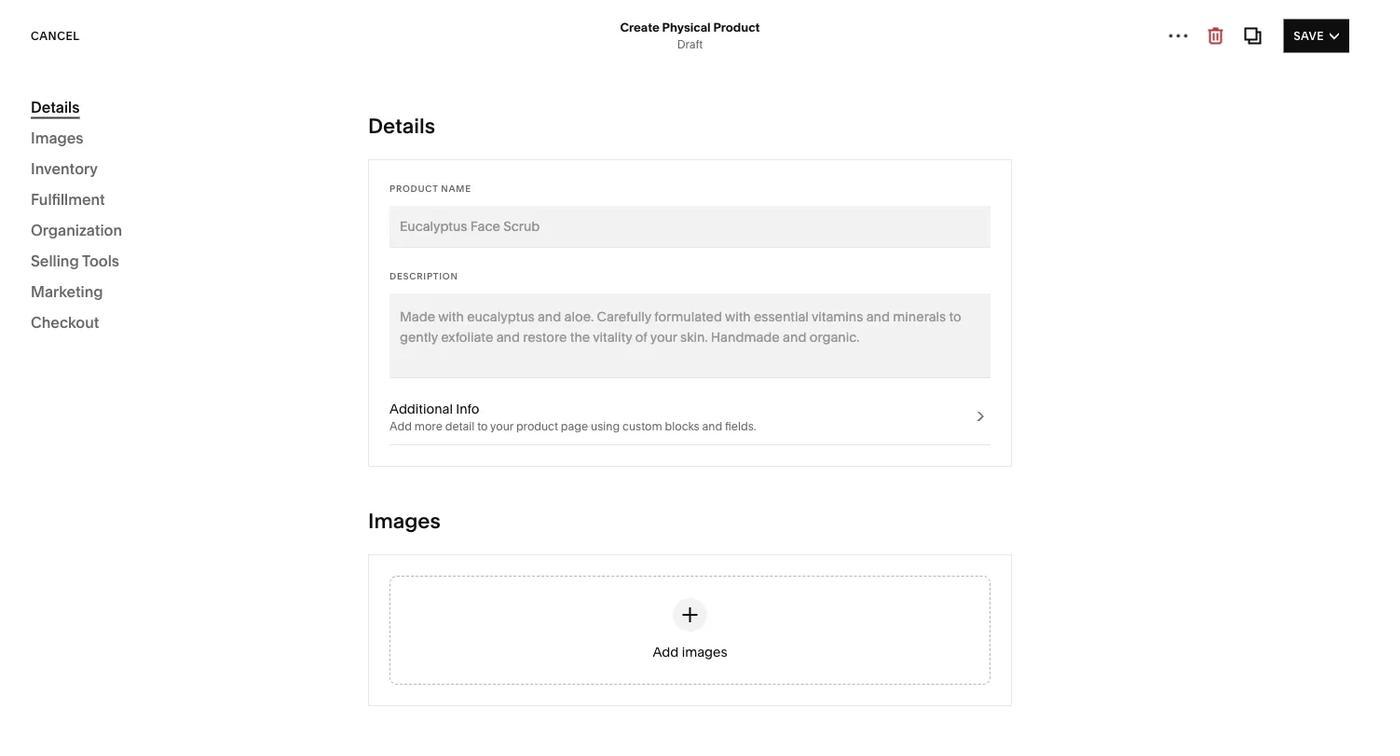 Task type: vqa. For each thing, say whether or not it's contained in the screenshot.
the Domains
no



Task type: locate. For each thing, give the bounding box(es) containing it.
1 vertical spatial and
[[385, 468, 405, 481]]

of right series
[[601, 664, 615, 682]]

create left physical
[[620, 20, 660, 34]]

get left paid.
[[416, 304, 434, 317]]

product
[[516, 420, 558, 433]]

0 vertical spatial images
[[31, 129, 83, 147]]

0 vertical spatial of
[[601, 664, 615, 682]]

create physical product draft
[[620, 20, 760, 51]]

a right on
[[539, 684, 548, 702]]

create a guided series of lessons to teach a skill or educate on a topic
[[438, 664, 775, 702]]

0 horizontal spatial get
[[416, 304, 434, 317]]

0 vertical spatial your
[[362, 122, 406, 147]]

1 horizontal spatial add
[[390, 420, 412, 433]]

create inside create physical product draft
[[620, 20, 660, 34]]

to right detail
[[477, 420, 488, 433]]

0 horizontal spatial details
[[31, 98, 80, 116]]

website
[[31, 116, 89, 134]]

1 horizontal spatial get
[[686, 702, 707, 718]]

your
[[362, 122, 406, 147], [490, 420, 514, 433], [805, 702, 832, 718]]

get
[[416, 304, 434, 317], [686, 702, 707, 718]]

custom
[[623, 420, 662, 433]]

1 horizontal spatial and
[[702, 420, 723, 433]]

2 or from the left
[[1070, 684, 1085, 702]]

product right physical
[[714, 20, 760, 34]]

discounts
[[41, 247, 103, 262]]

services,
[[1107, 664, 1169, 682]]

0 horizontal spatial images
[[31, 129, 83, 147]]

images up the inventory
[[31, 129, 83, 147]]

details
[[31, 98, 80, 116], [368, 113, 435, 138]]

publish
[[346, 449, 392, 465]]

a inside subscription choose a subscription plan.
[[390, 386, 396, 399]]

1 vertical spatial of
[[790, 702, 802, 718]]

orders
[[41, 215, 84, 231]]

add inside payments add a way to get paid.
[[346, 304, 368, 317]]

added.
[[396, 222, 433, 235]]

subscription
[[399, 386, 464, 399]]

0 horizontal spatial product
[[390, 183, 438, 194]]

your
[[429, 702, 456, 718]]

2 horizontal spatial add
[[653, 645, 679, 660]]

to inside create a guided series of lessons to teach a skill or educate on a topic
[[675, 664, 689, 682]]

0 horizontal spatial and
[[385, 468, 405, 481]]

on
[[518, 684, 536, 702]]

1 vertical spatial add
[[390, 420, 412, 433]]

1 vertical spatial create
[[438, 664, 486, 682]]

tools
[[82, 252, 119, 270], [86, 310, 119, 326]]

1 vertical spatial your
[[490, 420, 514, 433]]

images
[[682, 645, 728, 660]]

a down subscription
[[390, 386, 396, 399]]

1 horizontal spatial create
[[620, 20, 660, 34]]

products inside 'link'
[[41, 183, 97, 199]]

description
[[390, 270, 458, 282]]

a inside payments add a way to get paid.
[[371, 304, 377, 317]]

1 vertical spatial products
[[346, 203, 402, 219]]

0 horizontal spatial your
[[362, 122, 406, 147]]

1 horizontal spatial your
[[490, 420, 514, 433]]

your left site.
[[805, 702, 832, 718]]

products for products products added.
[[346, 203, 402, 219]]

details up the inventory
[[31, 98, 80, 116]]

add up lessons
[[653, 645, 679, 660]]

save button
[[1284, 19, 1350, 53]]

selling down the website
[[31, 149, 79, 167]]

skill
[[748, 664, 775, 682]]

images down start
[[368, 508, 441, 534]]

scheduling
[[1017, 638, 1097, 656]]

or down scheduled
[[1070, 684, 1085, 702]]

0 vertical spatial get
[[416, 304, 434, 317]]

trial
[[459, 702, 482, 718]]

1 vertical spatial tools
[[86, 310, 119, 326]]

0 horizontal spatial or
[[438, 684, 453, 702]]

product
[[714, 20, 760, 34], [390, 183, 438, 194]]

orders link
[[41, 207, 217, 239]]

lessons
[[618, 664, 672, 682]]

add down 'additional'
[[390, 420, 412, 433]]

add down payments at the top of page
[[346, 304, 368, 317]]

get left the
[[686, 702, 707, 718]]

to right now
[[671, 702, 683, 718]]

product name
[[390, 183, 472, 194]]

0 vertical spatial selling tools
[[31, 252, 119, 270]]

0 horizontal spatial of
[[601, 664, 615, 682]]

products products added.
[[346, 203, 433, 235]]

additional info add more detail to your product page using custom blocks and fields.
[[390, 401, 757, 433]]

add
[[346, 304, 368, 317], [390, 420, 412, 433], [653, 645, 679, 660]]

create for create physical product draft
[[620, 20, 660, 34]]

selling link
[[31, 148, 207, 170]]

sell
[[426, 569, 460, 594]]

1 horizontal spatial product
[[714, 20, 760, 34]]

coaching
[[1172, 664, 1238, 682]]

0 horizontal spatial add
[[346, 304, 368, 317]]

selling
[[31, 149, 79, 167], [31, 252, 79, 270], [41, 310, 83, 326]]

1 horizontal spatial images
[[368, 508, 441, 534]]

images
[[31, 129, 83, 147], [368, 508, 441, 534]]

paid.
[[436, 304, 462, 317]]

to down add images
[[675, 664, 689, 682]]

0 vertical spatial products
[[41, 183, 97, 199]]

classes
[[1088, 684, 1141, 702]]

sell
[[968, 664, 994, 682]]

or
[[438, 684, 453, 702], [1070, 684, 1085, 702]]

products up added.
[[346, 203, 402, 219]]

series
[[555, 664, 597, 682]]

in
[[519, 702, 530, 718]]

selling tools link
[[41, 302, 217, 334]]

0 vertical spatial add
[[346, 304, 368, 317]]

the
[[710, 702, 730, 718]]

and right the 'live'
[[385, 468, 405, 481]]

create inside create a guided series of lessons to teach a skill or educate on a topic
[[438, 664, 486, 682]]

create
[[620, 20, 660, 34], [438, 664, 486, 682]]

1 vertical spatial selling tools
[[41, 310, 119, 326]]

site.
[[835, 702, 860, 718]]

2 vertical spatial your
[[805, 702, 832, 718]]

2 vertical spatial add
[[653, 645, 679, 660]]

0 vertical spatial product
[[714, 20, 760, 34]]

to
[[403, 304, 414, 317], [477, 420, 488, 433], [401, 569, 421, 594], [675, 664, 689, 682], [671, 702, 683, 718]]

selling tools
[[31, 252, 119, 270], [41, 310, 119, 326]]

or left trial
[[438, 684, 453, 702]]

of right the out
[[790, 702, 802, 718]]

tools up invoicing link
[[82, 252, 119, 270]]

your right up
[[362, 122, 406, 147]]

subscription choose a subscription plan.
[[346, 367, 493, 399]]

ways
[[346, 569, 397, 594]]

product up products products added.
[[390, 183, 438, 194]]

way
[[380, 304, 400, 317]]

and left fields.
[[702, 420, 723, 433]]

details right up
[[368, 113, 435, 138]]

fields.
[[725, 420, 757, 433]]

cancel button
[[31, 19, 80, 53]]

1 vertical spatial product
[[390, 183, 438, 194]]

your left product at left bottom
[[490, 420, 514, 433]]

choose
[[346, 386, 387, 399]]

fulfillment
[[31, 190, 105, 208]]

selling tools down marketing
[[41, 310, 119, 326]]

tools down invoicing link
[[86, 310, 119, 326]]

inventory
[[31, 159, 98, 178]]

a
[[371, 304, 377, 317], [390, 386, 396, 399], [489, 664, 498, 682], [736, 664, 745, 682], [539, 684, 548, 702]]

selling up the invoicing
[[31, 252, 79, 270]]

of
[[601, 664, 615, 682], [790, 702, 802, 718]]

selling down marketing
[[41, 310, 83, 326]]

to right the way
[[403, 304, 414, 317]]

teach
[[693, 664, 733, 682]]

0 vertical spatial create
[[620, 20, 660, 34]]

additional
[[390, 401, 453, 417]]

products down the inventory
[[41, 183, 97, 199]]

0 vertical spatial and
[[702, 420, 723, 433]]

a up "educate"
[[489, 664, 498, 682]]

0 horizontal spatial create
[[438, 664, 486, 682]]

to inside the additional info add more detail to your product page using custom blocks and fields.
[[477, 420, 488, 433]]

selling tools up the invoicing
[[31, 252, 119, 270]]

live
[[364, 468, 382, 481]]

scheduled
[[1028, 664, 1103, 682]]

1 horizontal spatial or
[[1070, 684, 1085, 702]]

a left the way
[[371, 304, 377, 317]]

create up "educate"
[[438, 664, 486, 682]]

create for create a guided series of lessons to teach a skill or educate on a topic
[[438, 664, 486, 682]]

1 or from the left
[[438, 684, 453, 702]]

products left added.
[[346, 222, 393, 235]]



Task type: describe. For each thing, give the bounding box(es) containing it.
selling.
[[434, 468, 471, 481]]

plan.
[[467, 386, 493, 399]]

cancel
[[31, 29, 80, 42]]

name
[[441, 183, 472, 194]]

of inside create a guided series of lessons to teach a skill or educate on a topic
[[601, 664, 615, 682]]

edit
[[1286, 41, 1312, 54]]

educate
[[456, 684, 514, 702]]

website link
[[31, 115, 207, 137]]

more
[[415, 420, 443, 433]]

or inside the acuity scheduling sell live, scheduled services, coaching appointments or classes
[[1070, 684, 1085, 702]]

get inside payments add a way to get paid.
[[416, 304, 434, 317]]

now
[[642, 702, 668, 718]]

your inside the additional info add more detail to your product page using custom blocks and fields.
[[490, 420, 514, 433]]

ends
[[485, 702, 516, 718]]

set up your store
[[295, 122, 462, 147]]

invoicing link
[[41, 270, 217, 302]]

subscription
[[346, 367, 425, 383]]

1 vertical spatial images
[[368, 508, 441, 534]]

and inside the additional info add more detail to your product page using custom blocks and fields.
[[702, 420, 723, 433]]

and inside publish go live and start selling.
[[385, 468, 405, 481]]

discounts link
[[41, 239, 217, 270]]

most
[[733, 702, 764, 718]]

days.
[[549, 702, 581, 718]]

topic
[[552, 684, 587, 702]]

2 horizontal spatial your
[[805, 702, 832, 718]]

upgrade
[[584, 702, 638, 718]]

publish go live and start selling.
[[346, 449, 471, 481]]

to left sell
[[401, 569, 421, 594]]

add images
[[653, 645, 728, 660]]

start
[[408, 468, 431, 481]]

payments add a way to get paid.
[[346, 285, 462, 317]]

add inside the additional info add more detail to your product page using custom blocks and fields.
[[390, 420, 412, 433]]

live,
[[997, 664, 1025, 682]]

detail
[[445, 420, 475, 433]]

1 vertical spatial selling
[[31, 252, 79, 270]]

Eucalyptus Face Scrub field
[[400, 216, 981, 237]]

using
[[591, 420, 620, 433]]

out
[[767, 702, 787, 718]]

1 horizontal spatial of
[[790, 702, 802, 718]]

invoicing
[[41, 278, 98, 294]]

go
[[346, 468, 362, 481]]

to inside payments add a way to get paid.
[[403, 304, 414, 317]]

selling tools inside selling tools link
[[41, 310, 119, 326]]

2 vertical spatial selling
[[41, 310, 83, 326]]

0 vertical spatial tools
[[82, 252, 119, 270]]

store
[[410, 122, 462, 147]]

0 vertical spatial selling
[[31, 149, 79, 167]]

edit site button
[[1276, 31, 1351, 64]]

organization
[[31, 221, 122, 239]]

physical
[[662, 20, 711, 34]]

marketing
[[31, 282, 103, 301]]

checkout
[[31, 313, 99, 331]]

product inside create physical product draft
[[714, 20, 760, 34]]

1 vertical spatial get
[[686, 702, 707, 718]]

a left skill
[[736, 664, 745, 682]]

edit site
[[1286, 41, 1340, 54]]

set
[[295, 122, 327, 147]]

page
[[561, 420, 588, 433]]

guided
[[501, 664, 551, 682]]

draft
[[677, 38, 703, 51]]

up
[[332, 122, 358, 147]]

or inside create a guided series of lessons to teach a skill or educate on a topic
[[438, 684, 453, 702]]

2 vertical spatial products
[[346, 222, 393, 235]]

more
[[290, 569, 342, 594]]

info
[[456, 401, 480, 417]]

site
[[1315, 41, 1340, 54]]

more ways to sell
[[290, 569, 460, 594]]

products link
[[41, 175, 217, 207]]

save
[[1294, 29, 1325, 42]]

acuity
[[968, 638, 1013, 656]]

14
[[533, 702, 546, 718]]

appointments
[[968, 684, 1067, 702]]

products for products
[[41, 183, 97, 199]]

blocks
[[665, 420, 700, 433]]

your trial ends in 14 days. upgrade now to get the most out of your site.
[[429, 702, 860, 718]]

payments
[[346, 285, 407, 301]]

1 horizontal spatial details
[[368, 113, 435, 138]]

acuity scheduling sell live, scheduled services, coaching appointments or classes
[[968, 638, 1238, 702]]



